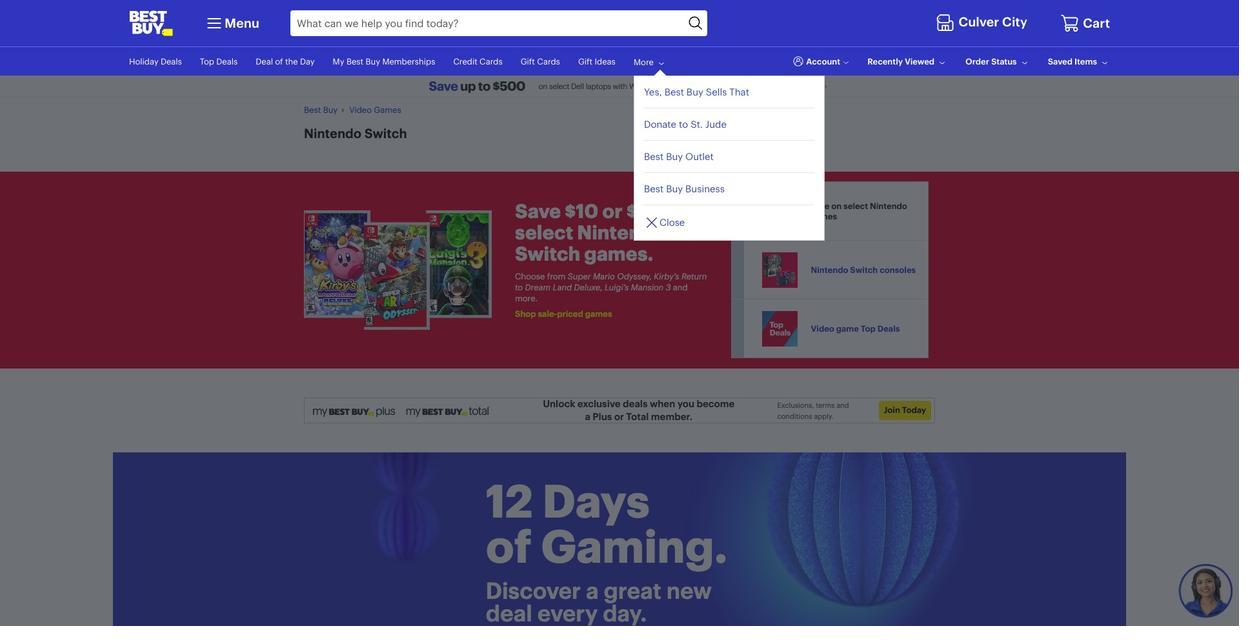 Task type: describe. For each thing, give the bounding box(es) containing it.
credit cards
[[453, 56, 503, 66]]

recently viewed
[[868, 56, 935, 66]]

or
[[602, 199, 623, 223]]

utility element
[[129, 47, 1110, 241]]

menu button
[[204, 13, 259, 34]]

nintendo switch consoles button
[[745, 241, 927, 299]]

to inside 'link'
[[679, 118, 688, 130]]

top deals image
[[762, 311, 798, 347]]

video game top deals
[[811, 323, 900, 334]]

land
[[553, 282, 572, 292]]

order
[[966, 56, 989, 66]]

shop sale-priced games
[[515, 308, 612, 319]]

switch for nintendo switch consoles
[[850, 265, 878, 275]]

culver
[[959, 14, 999, 30]]

Type to search. Navigate forward to hear suggestions text field
[[290, 10, 685, 36]]

jude
[[705, 118, 727, 130]]

yes, best buy sells that
[[644, 86, 749, 98]]

video games link
[[349, 105, 401, 115]]

exclusions,
[[777, 401, 814, 410]]

deal
[[256, 56, 273, 66]]

super
[[568, 271, 591, 281]]

a plus or total member.
[[585, 410, 693, 423]]

consoles
[[880, 265, 916, 275]]

shop sale-priced games link
[[515, 308, 612, 319]]

apply.
[[814, 412, 834, 421]]

saved
[[1048, 56, 1073, 66]]

city
[[1002, 14, 1028, 30]]

best buy business
[[644, 182, 725, 195]]

cart link
[[1060, 14, 1110, 33]]

best buy outlet link
[[644, 141, 815, 173]]

donate to st. jude
[[644, 118, 727, 130]]

discover
[[486, 577, 581, 605]]

deal of the day link
[[256, 56, 315, 66]]

games inside save on select nintendo games
[[810, 211, 837, 222]]

more
[[634, 57, 654, 67]]

on inside save $10 or $20 on select nintendo switch games.
[[667, 199, 691, 223]]

credit cards link
[[453, 56, 503, 66]]

top inside button
[[861, 323, 876, 334]]

video for video games
[[349, 105, 372, 115]]

when
[[650, 398, 675, 410]]

a
[[586, 577, 599, 605]]

select inside save $10 or $20 on select nintendo switch games.
[[515, 221, 573, 245]]

top deals
[[200, 56, 238, 66]]

best right the yes,
[[665, 86, 684, 98]]

and inside exclusions, terms and conditions apply.
[[837, 401, 849, 410]]

of gaming.
[[486, 519, 728, 574]]

mansion
[[631, 282, 664, 292]]

holiday
[[129, 56, 158, 66]]

cart
[[1083, 15, 1110, 31]]

from
[[547, 271, 566, 281]]

you
[[677, 398, 695, 410]]

advertisement region
[[307, 76, 933, 97]]

donate to st. jude link
[[644, 108, 815, 141]]

join today
[[884, 405, 926, 415]]

exclusions, terms and conditions apply.
[[777, 401, 849, 421]]

today
[[902, 405, 926, 415]]

discover a great new
[[486, 577, 712, 605]]

cards for gift cards
[[537, 56, 560, 66]]

gift for gift ideas
[[578, 56, 593, 66]]

days
[[542, 474, 650, 529]]

recently viewed button
[[868, 56, 948, 67]]

top deals link
[[200, 56, 238, 66]]

join today button
[[879, 401, 931, 420]]

saved items
[[1048, 56, 1097, 66]]

and inside and more.
[[673, 282, 688, 292]]

more button
[[634, 56, 667, 68]]

best buy
[[304, 105, 338, 115]]

order status
[[966, 56, 1017, 66]]

best for best buy outlet
[[644, 150, 664, 162]]

gift for gift cards
[[521, 56, 535, 66]]

that
[[730, 86, 749, 98]]

saved items button
[[1048, 56, 1110, 67]]

games
[[374, 105, 401, 115]]

recently
[[868, 56, 903, 66]]

credit
[[453, 56, 477, 66]]

dream
[[525, 282, 551, 292]]

$20
[[627, 199, 663, 223]]

holiday deals
[[129, 56, 182, 66]]

switch inside save $10 or $20 on select nintendo switch games.
[[515, 242, 580, 266]]

tab list containing save on select nintendo games
[[294, 172, 945, 368]]

deluxe,
[[574, 282, 603, 292]]

buy for best buy outlet
[[666, 150, 683, 162]]

more.
[[515, 293, 538, 303]]

status
[[991, 56, 1017, 66]]

ideas
[[595, 56, 616, 66]]

select inside save on select nintendo games
[[844, 200, 868, 211]]

deals inside button
[[878, 323, 900, 334]]

culver city button
[[936, 11, 1031, 35]]



Task type: vqa. For each thing, say whether or not it's contained in the screenshot.
Gift Cards
yes



Task type: locate. For each thing, give the bounding box(es) containing it.
12 days
[[486, 474, 650, 529]]

0 horizontal spatial save
[[515, 199, 561, 223]]

super mario odyssey, kirby's return to dream land deluxe, luigi's mansion 3
[[515, 271, 707, 292]]

1 horizontal spatial deals
[[216, 56, 238, 66]]

on inside save on select nintendo games
[[831, 200, 842, 211]]

games up nintendo switch consoles button
[[810, 211, 837, 222]]

save $10 or $20 on select nintendo switch games.
[[515, 199, 691, 266]]

account button
[[793, 55, 849, 68]]

yes,
[[644, 86, 662, 98]]

nintendo inside button
[[811, 265, 848, 275]]

shop
[[515, 308, 536, 319]]

1 horizontal spatial top
[[861, 323, 876, 334]]

0 vertical spatial to
[[679, 118, 688, 130]]

0 horizontal spatial video
[[349, 105, 372, 115]]

return
[[682, 271, 707, 281]]

new
[[667, 577, 712, 605]]

nintendo switch
[[304, 125, 407, 141]]

close button
[[644, 215, 685, 230]]

cards left gift ideas link
[[537, 56, 560, 66]]

0 vertical spatial select
[[844, 200, 868, 211]]

3
[[666, 282, 671, 292]]

select
[[844, 200, 868, 211], [515, 221, 573, 245]]

0 horizontal spatial of
[[275, 56, 283, 66]]

0 vertical spatial top
[[200, 56, 214, 66]]

deals right holiday
[[161, 56, 182, 66]]

2 horizontal spatial switch
[[850, 265, 878, 275]]

gift cards link
[[521, 56, 560, 66]]

luigi's
[[605, 282, 629, 292]]

my best buy plustm my best buy totaltm image
[[312, 406, 490, 419]]

1 horizontal spatial select
[[844, 200, 868, 211]]

1 gift from the left
[[521, 56, 535, 66]]

deals for holiday deals
[[161, 56, 182, 66]]

account
[[806, 56, 840, 66]]

bestbuy.com image
[[129, 10, 173, 36]]

1 vertical spatial of
[[486, 519, 532, 574]]

items
[[1075, 56, 1097, 66]]

0 horizontal spatial switch
[[364, 125, 407, 141]]

terms
[[816, 401, 835, 410]]

best down donate
[[644, 150, 664, 162]]

1 horizontal spatial gift
[[578, 56, 593, 66]]

on down best buy business on the top right of page
[[667, 199, 691, 223]]

save
[[515, 199, 561, 223], [810, 200, 830, 211]]

0 horizontal spatial games
[[585, 308, 612, 319]]

1 vertical spatial select
[[515, 221, 573, 245]]

1 horizontal spatial to
[[679, 118, 688, 130]]

best up $20
[[644, 182, 664, 195]]

holiday deals link
[[129, 56, 182, 66]]

1 horizontal spatial and
[[837, 401, 849, 410]]

0 vertical spatial video
[[349, 105, 372, 115]]

of up discover in the bottom left of the page
[[486, 519, 532, 574]]

great
[[604, 577, 661, 605]]

cards for credit cards
[[480, 56, 503, 66]]

0 vertical spatial games
[[810, 211, 837, 222]]

best buy link
[[304, 105, 338, 115]]

save for save $10 or $20 on select nintendo switch games.
[[515, 199, 561, 223]]

video game top deals button
[[745, 300, 927, 358]]

exclusive
[[578, 398, 621, 410]]

deals right game
[[878, 323, 900, 334]]

buy right my
[[366, 56, 380, 66]]

save inside save on select nintendo games
[[810, 200, 830, 211]]

2 horizontal spatial deals
[[878, 323, 900, 334]]

switch up choose from
[[515, 242, 580, 266]]

yes, best buy sells that link
[[644, 76, 815, 108]]

of inside utility element
[[275, 56, 283, 66]]

buy for best buy
[[323, 105, 338, 115]]

my
[[333, 56, 344, 66]]

cart icon image
[[1060, 14, 1080, 33]]

gift cards
[[521, 56, 560, 66]]

and more.
[[515, 282, 688, 303]]

0 horizontal spatial and
[[673, 282, 688, 292]]

buy up nintendo switch at top
[[323, 105, 338, 115]]

top
[[200, 56, 214, 66], [861, 323, 876, 334]]

save on select nintendo games
[[810, 200, 907, 222]]

culver city
[[959, 14, 1028, 30]]

best buy business link
[[644, 173, 815, 205]]

sells
[[706, 86, 727, 98]]

$10
[[565, 199, 598, 223]]

buy for best buy business
[[666, 182, 683, 195]]

best for best buy business
[[644, 182, 664, 195]]

1 horizontal spatial games
[[810, 211, 837, 222]]

gift
[[521, 56, 535, 66], [578, 56, 593, 66]]

menu
[[225, 15, 259, 31]]

best down day
[[304, 105, 321, 115]]

business
[[686, 182, 725, 195]]

cards right credit
[[480, 56, 503, 66]]

games
[[810, 211, 837, 222], [585, 308, 612, 319]]

deals for top deals
[[216, 56, 238, 66]]

deals
[[623, 398, 648, 410]]

gift ideas
[[578, 56, 616, 66]]

choose
[[515, 271, 545, 281]]

0 vertical spatial and
[[673, 282, 688, 292]]

unlock
[[543, 398, 575, 410]]

close
[[660, 216, 685, 228]]

on up nintendo switch consoles button
[[831, 200, 842, 211]]

mario
[[593, 271, 615, 281]]

1 vertical spatial games
[[585, 308, 612, 319]]

1 vertical spatial to
[[515, 282, 523, 292]]

1 horizontal spatial cards
[[537, 56, 560, 66]]

outlet
[[686, 150, 714, 162]]

1 vertical spatial and
[[837, 401, 849, 410]]

video left game
[[811, 323, 834, 334]]

top down menu dropdown button
[[200, 56, 214, 66]]

video up nintendo switch at top
[[349, 105, 372, 115]]

of left the
[[275, 56, 283, 66]]

top right game
[[861, 323, 876, 334]]

on
[[667, 199, 691, 223], [831, 200, 842, 211]]

top inside utility element
[[200, 56, 214, 66]]

video inside video game top deals button
[[811, 323, 834, 334]]

of
[[275, 56, 283, 66], [486, 519, 532, 574]]

pause the carousel image
[[733, 204, 747, 218]]

save on select nintendo games button
[[751, 182, 928, 240]]

to inside super mario odyssey, kirby's return to dream land deluxe, luigi's mansion 3
[[515, 282, 523, 292]]

nintendo inside save on select nintendo games
[[870, 200, 907, 211]]

switch left consoles
[[850, 265, 878, 275]]

buy left business
[[666, 182, 683, 195]]

12
[[486, 474, 533, 529]]

deal of the day
[[256, 56, 315, 66]]

and right terms
[[837, 401, 849, 410]]

to left the st.
[[679, 118, 688, 130]]

nintendo
[[304, 125, 362, 141], [870, 200, 907, 211], [577, 221, 665, 245], [811, 265, 848, 275]]

nintendo inside save $10 or $20 on select nintendo switch games.
[[577, 221, 665, 245]]

unlock exclusive deals when you become a plus or total member.
[[543, 398, 735, 423]]

switch for nintendo switch
[[364, 125, 407, 141]]

memberships
[[382, 56, 435, 66]]

become
[[697, 398, 735, 410]]

0 horizontal spatial deals
[[161, 56, 182, 66]]

1 vertical spatial video
[[811, 323, 834, 334]]

1 horizontal spatial save
[[810, 200, 830, 211]]

switch inside button
[[850, 265, 878, 275]]

to up more.
[[515, 282, 523, 292]]

donate
[[644, 118, 676, 130]]

0 horizontal spatial on
[[667, 199, 691, 223]]

0 horizontal spatial cards
[[480, 56, 503, 66]]

save inside save $10 or $20 on select nintendo switch games.
[[515, 199, 561, 223]]

gift left ideas
[[578, 56, 593, 66]]

switch down "games" at top left
[[364, 125, 407, 141]]

1 horizontal spatial on
[[831, 200, 842, 211]]

buy left "sells"
[[687, 86, 703, 98]]

0 horizontal spatial to
[[515, 282, 523, 292]]

order status button
[[966, 56, 1030, 67]]

0 horizontal spatial select
[[515, 221, 573, 245]]

gaming.
[[541, 519, 728, 574]]

0 horizontal spatial gift
[[521, 56, 535, 66]]

deals
[[161, 56, 182, 66], [216, 56, 238, 66], [878, 323, 900, 334]]

video for video game top deals
[[811, 323, 834, 334]]

1 cards from the left
[[480, 56, 503, 66]]

and right 3
[[673, 282, 688, 292]]

1 vertical spatial top
[[861, 323, 876, 334]]

odyssey,
[[617, 271, 652, 281]]

gift right credit cards
[[521, 56, 535, 66]]

1 horizontal spatial video
[[811, 323, 834, 334]]

0 horizontal spatial top
[[200, 56, 214, 66]]

2 cards from the left
[[537, 56, 560, 66]]

best right my
[[347, 56, 363, 66]]

st.
[[691, 118, 703, 130]]

save for save on select nintendo games
[[810, 200, 830, 211]]

priced
[[557, 308, 583, 319]]

my best buy memberships link
[[333, 56, 435, 66]]

my best buy memberships
[[333, 56, 435, 66]]

tab list
[[294, 172, 945, 368]]

switch
[[364, 125, 407, 141], [515, 242, 580, 266], [850, 265, 878, 275]]

nintendo switch consoles
[[811, 265, 916, 275]]

best buy outlet
[[644, 150, 714, 162]]

sale-
[[538, 308, 557, 319]]

deals left deal
[[216, 56, 238, 66]]

game
[[836, 323, 859, 334]]

gift ideas link
[[578, 56, 616, 66]]

1 horizontal spatial of
[[486, 519, 532, 574]]

1 horizontal spatial switch
[[515, 242, 580, 266]]

games down and more.
[[585, 308, 612, 319]]

buy left outlet
[[666, 150, 683, 162]]

2 gift from the left
[[578, 56, 593, 66]]

choose from
[[515, 271, 568, 281]]

best for best buy
[[304, 105, 321, 115]]

0 vertical spatial of
[[275, 56, 283, 66]]



